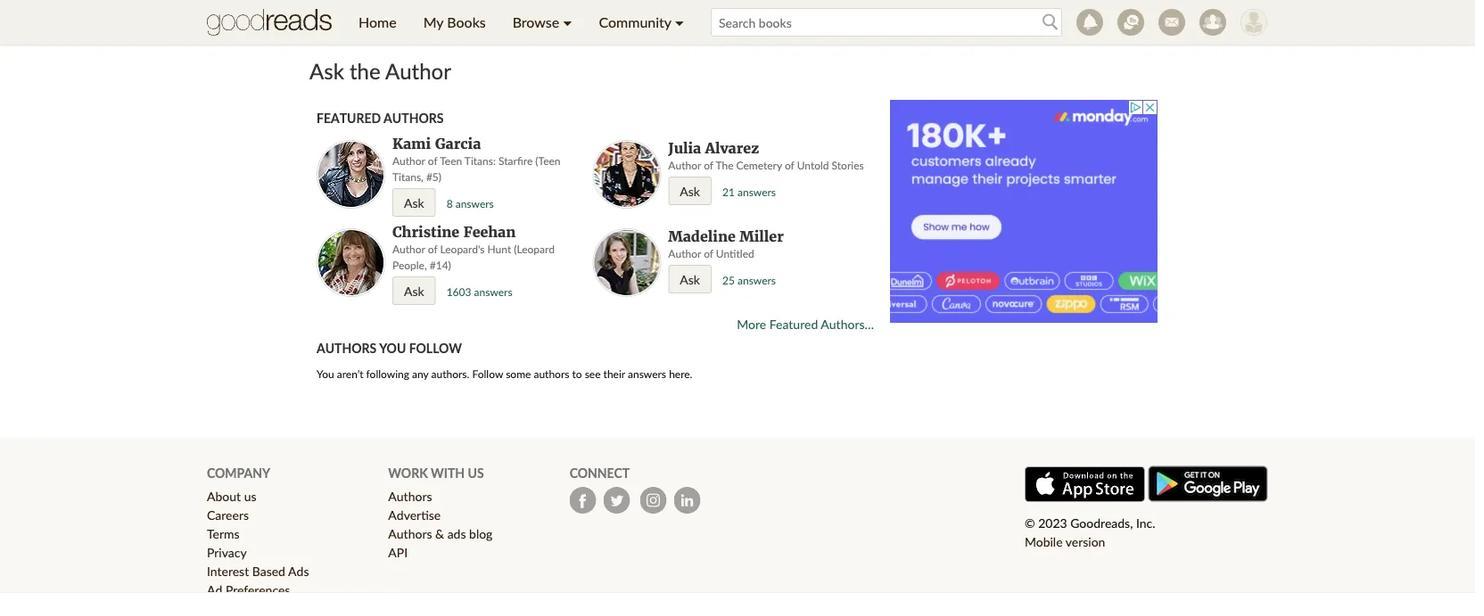 Task type: describe. For each thing, give the bounding box(es) containing it.
authors & ads blog link
[[388, 527, 493, 542]]

25
[[723, 273, 735, 286]]

alvarez
[[706, 139, 759, 157]]

© 2023 goodreads, inc. mobile version
[[1025, 515, 1156, 549]]

untold
[[797, 158, 829, 171]]

miller
[[740, 227, 784, 245]]

people,
[[393, 258, 427, 271]]

2023
[[1039, 515, 1068, 530]]

ask for julia alvarez
[[680, 183, 700, 198]]

more featured authors… authors you follow
[[317, 316, 874, 356]]

advertise link
[[388, 508, 441, 523]]

more
[[737, 316, 767, 332]]

▾ for browse ▾
[[563, 13, 572, 31]]

featured authors
[[317, 110, 444, 125]]

0 horizontal spatial featured
[[317, 110, 381, 125]]

answers for alvarez
[[738, 185, 776, 198]]

my books
[[424, 13, 486, 31]]

more featured authors… link
[[737, 316, 874, 332]]

hunt
[[488, 242, 511, 255]]

christine feehan image
[[317, 228, 385, 297]]

download app for ios image
[[1025, 467, 1146, 502]]

titans,
[[393, 170, 424, 183]]

kami
[[393, 135, 431, 153]]

feehan
[[464, 223, 516, 241]]

untitled
[[716, 247, 755, 260]]

bob builder image
[[1241, 9, 1268, 36]]

8 answers link
[[447, 197, 494, 210]]

#14)
[[430, 258, 451, 271]]

you aren't following any authors. follow some authors to see their answers here.
[[317, 367, 693, 380]]

author for madeline miller author of untitled
[[669, 247, 701, 260]]

0 horizontal spatial you
[[317, 367, 334, 380]]

advertise
[[388, 508, 441, 523]]

see
[[585, 367, 601, 380]]

kami garcia author of teen titans: starfire (teen titans, #5)
[[393, 135, 561, 183]]

of for christine feehan
[[428, 242, 438, 255]]

here.
[[669, 367, 693, 380]]

1603 answers
[[447, 285, 513, 298]]

blog
[[469, 527, 493, 542]]

the
[[716, 158, 734, 171]]

browse ▾
[[513, 13, 572, 31]]

ask for madeline miller
[[680, 272, 700, 287]]

ads
[[448, 527, 466, 542]]

browse ▾ button
[[499, 0, 586, 45]]

of for julia alvarez
[[704, 158, 714, 171]]

starfire
[[499, 154, 533, 167]]

aren't
[[337, 367, 364, 380]]

ask for kami garcia
[[404, 195, 424, 210]]

careers
[[207, 508, 249, 523]]

some
[[506, 367, 531, 380]]

titans:
[[465, 154, 496, 167]]

download app for android image
[[1148, 466, 1269, 502]]

christine feehan link
[[393, 223, 516, 241]]

25 answers link
[[723, 273, 776, 286]]

authors
[[534, 367, 570, 380]]

the
[[350, 58, 381, 84]]

privacy link
[[207, 545, 247, 560]]

you inside more featured authors… authors you follow
[[379, 340, 406, 356]]

browse
[[513, 13, 560, 31]]

home link
[[345, 0, 410, 45]]

madeline miller link
[[669, 227, 784, 245]]

leopard's
[[440, 242, 485, 255]]

madeline miller image
[[593, 228, 661, 297]]

cemetery
[[737, 158, 782, 171]]

notifications image
[[1077, 9, 1104, 36]]

christine
[[393, 223, 460, 241]]

21 answers
[[723, 185, 776, 198]]

©
[[1025, 515, 1036, 530]]

1603
[[447, 285, 472, 298]]

authors up advertise link
[[388, 489, 432, 504]]

madeline
[[669, 227, 736, 245]]

inc.
[[1137, 515, 1156, 530]]

goodreads on facebook image
[[570, 487, 597, 514]]

about us careers terms privacy interest based ads
[[207, 489, 309, 579]]

julia
[[669, 139, 702, 157]]

menu containing home
[[345, 0, 698, 45]]

terms link
[[207, 527, 240, 542]]

authors.
[[431, 367, 470, 380]]

interest based ads link
[[207, 564, 309, 579]]

ask left the at the left top of the page
[[310, 58, 344, 84]]

authors inside more featured authors… authors you follow
[[317, 340, 377, 356]]

author for kami garcia author of teen titans: starfire (teen titans, #5)
[[393, 154, 425, 167]]

25 answers
[[723, 273, 776, 286]]

about us link
[[207, 489, 257, 504]]



Task type: vqa. For each thing, say whether or not it's contained in the screenshot.
(leopard at the top left of page
yes



Task type: locate. For each thing, give the bounding box(es) containing it.
authors link
[[388, 489, 432, 504]]

8
[[447, 197, 453, 210]]

▾ right browse
[[563, 13, 572, 31]]

of up #5)
[[428, 154, 438, 167]]

ask link for kami
[[393, 188, 436, 217]]

any
[[412, 367, 429, 380]]

kami garcia link
[[393, 135, 481, 153]]

&
[[436, 527, 444, 542]]

you
[[379, 340, 406, 356], [317, 367, 334, 380]]

company
[[207, 465, 270, 481]]

ask link
[[669, 177, 712, 205], [393, 188, 436, 217], [669, 265, 712, 293], [393, 277, 436, 305]]

1 horizontal spatial us
[[468, 465, 484, 481]]

my group discussions image
[[1118, 9, 1145, 36]]

of for kami garcia
[[428, 154, 438, 167]]

author down 'my'
[[385, 58, 451, 84]]

of down "madeline"
[[704, 247, 714, 260]]

based
[[252, 564, 286, 579]]

0 vertical spatial you
[[379, 340, 406, 356]]

about
[[207, 489, 241, 504]]

answers right their
[[628, 367, 667, 380]]

answers
[[738, 185, 776, 198], [456, 197, 494, 210], [738, 273, 776, 286], [474, 285, 513, 298], [628, 367, 667, 380]]

featured right more
[[770, 316, 818, 332]]

1 vertical spatial us
[[244, 489, 257, 504]]

(leopard
[[514, 242, 555, 255]]

authors up aren't
[[317, 340, 377, 356]]

of left untold
[[785, 158, 795, 171]]

interest
[[207, 564, 249, 579]]

author down the julia
[[669, 158, 701, 171]]

with
[[431, 465, 465, 481]]

terms
[[207, 527, 240, 542]]

you up the 'following'
[[379, 340, 406, 356]]

api link
[[388, 545, 408, 560]]

0 horizontal spatial follow
[[409, 340, 462, 356]]

answers right the 1603
[[474, 285, 513, 298]]

inbox image
[[1159, 9, 1186, 36]]

Search for books to add to your shelves search field
[[711, 8, 1063, 37]]

goodreads on instagram image
[[640, 487, 667, 514]]

ask the author
[[310, 58, 451, 84]]

ask link for julia
[[669, 177, 712, 205]]

featured inside more featured authors… authors you follow
[[770, 316, 818, 332]]

author inside christine feehan author of leopard's hunt (leopard people, #14)
[[393, 242, 425, 255]]

mobile
[[1025, 534, 1063, 549]]

▾ right community
[[675, 13, 684, 31]]

ask link down titans,
[[393, 188, 436, 217]]

of up #14)
[[428, 242, 438, 255]]

author for christine feehan author of leopard's hunt (leopard people, #14)
[[393, 242, 425, 255]]

0 vertical spatial us
[[468, 465, 484, 481]]

answers right the 25
[[738, 273, 776, 286]]

follow for authors.
[[472, 367, 503, 380]]

author inside the julia alvarez author of the cemetery of untold stories
[[669, 158, 701, 171]]

author up people,
[[393, 242, 425, 255]]

of
[[428, 154, 438, 167], [704, 158, 714, 171], [785, 158, 795, 171], [428, 242, 438, 255], [704, 247, 714, 260]]

2 ▾ from the left
[[675, 13, 684, 31]]

ask link for christine
[[393, 277, 436, 305]]

goodreads on linkedin image
[[674, 487, 701, 514]]

▾ for community ▾
[[675, 13, 684, 31]]

ask down titans,
[[404, 195, 424, 210]]

menu
[[345, 0, 698, 45]]

stories
[[832, 158, 864, 171]]

0 horizontal spatial ▾
[[563, 13, 572, 31]]

author for julia alvarez author of the cemetery of untold stories
[[669, 158, 701, 171]]

0 horizontal spatial us
[[244, 489, 257, 504]]

of for madeline miller
[[704, 247, 714, 260]]

author down "madeline"
[[669, 247, 701, 260]]

you left aren't
[[317, 367, 334, 380]]

ask for christine feehan
[[404, 283, 424, 299]]

work
[[388, 465, 428, 481]]

1 vertical spatial you
[[317, 367, 334, 380]]

goodreads,
[[1071, 515, 1134, 530]]

goodreads on twitter image
[[604, 487, 631, 514]]

authors up kami
[[384, 110, 444, 125]]

us inside work with us authors advertise authors & ads blog api
[[468, 465, 484, 481]]

of inside the kami garcia author of teen titans: starfire (teen titans, #5)
[[428, 154, 438, 167]]

version
[[1066, 534, 1106, 549]]

mobile version link
[[1025, 534, 1106, 549]]

#5)
[[426, 170, 442, 183]]

ask left 21
[[680, 183, 700, 198]]

julia alvarez link
[[669, 139, 759, 157]]

ask link down people,
[[393, 277, 436, 305]]

ask link left the 25
[[669, 265, 712, 293]]

community ▾ button
[[586, 0, 698, 45]]

follow left 'some'
[[472, 367, 503, 380]]

home
[[359, 13, 397, 31]]

answers right 8
[[456, 197, 494, 210]]

follow
[[409, 340, 462, 356], [472, 367, 503, 380]]

teen
[[440, 154, 462, 167]]

community
[[599, 13, 672, 31]]

us right about
[[244, 489, 257, 504]]

author up titans,
[[393, 154, 425, 167]]

julia alvarez author of the cemetery of untold stories
[[669, 139, 864, 171]]

answers down cemetery at the top of the page
[[738, 185, 776, 198]]

1 horizontal spatial featured
[[770, 316, 818, 332]]

1 horizontal spatial ▾
[[675, 13, 684, 31]]

follow for you
[[409, 340, 462, 356]]

follow inside more featured authors… authors you follow
[[409, 340, 462, 356]]

christine feehan author of leopard's hunt (leopard people, #14)
[[393, 223, 555, 271]]

kami garcia image
[[317, 140, 385, 209]]

advertisement region
[[891, 100, 1158, 323]]

21 answers link
[[723, 185, 776, 198]]

connect
[[570, 465, 630, 481]]

1 horizontal spatial follow
[[472, 367, 503, 380]]

ask link for madeline
[[669, 265, 712, 293]]

Search books text field
[[711, 8, 1063, 37]]

follow up authors.
[[409, 340, 462, 356]]

my books link
[[410, 0, 499, 45]]

careers link
[[207, 508, 249, 523]]

1 ▾ from the left
[[563, 13, 572, 31]]

api
[[388, 545, 408, 560]]

1 vertical spatial follow
[[472, 367, 503, 380]]

community ▾
[[599, 13, 684, 31]]

books
[[447, 13, 486, 31]]

answers for feehan
[[474, 285, 513, 298]]

of inside christine feehan author of leopard's hunt (leopard people, #14)
[[428, 242, 438, 255]]

0 vertical spatial follow
[[409, 340, 462, 356]]

their
[[604, 367, 625, 380]]

ask link left 21
[[669, 177, 712, 205]]

ads
[[288, 564, 309, 579]]

author for ask the author
[[385, 58, 451, 84]]

authors…
[[821, 316, 874, 332]]

ask left the 25
[[680, 272, 700, 287]]

friend requests image
[[1200, 9, 1227, 36]]

privacy
[[207, 545, 247, 560]]

garcia
[[435, 135, 481, 153]]

featured
[[317, 110, 381, 125], [770, 316, 818, 332]]

0 vertical spatial featured
[[317, 110, 381, 125]]

answers for garcia
[[456, 197, 494, 210]]

us inside about us careers terms privacy interest based ads
[[244, 489, 257, 504]]

1 horizontal spatial you
[[379, 340, 406, 356]]

to
[[572, 367, 582, 380]]

julia alvarez image
[[593, 140, 661, 209]]

work with us authors advertise authors & ads blog api
[[388, 465, 493, 560]]

featured down the at the left top of the page
[[317, 110, 381, 125]]

(teen
[[536, 154, 561, 167]]

us right "with"
[[468, 465, 484, 481]]

author inside madeline miller author of untitled
[[669, 247, 701, 260]]

21
[[723, 185, 735, 198]]

8 answers
[[447, 197, 494, 210]]

of inside madeline miller author of untitled
[[704, 247, 714, 260]]

of left the
[[704, 158, 714, 171]]

ask down people,
[[404, 283, 424, 299]]

my
[[424, 13, 444, 31]]

author inside the kami garcia author of teen titans: starfire (teen titans, #5)
[[393, 154, 425, 167]]

authors down advertise link
[[388, 527, 432, 542]]

1 vertical spatial featured
[[770, 316, 818, 332]]

answers for miller
[[738, 273, 776, 286]]

madeline miller author of untitled
[[669, 227, 784, 260]]

1603 answers link
[[447, 285, 513, 298]]

following
[[366, 367, 410, 380]]



